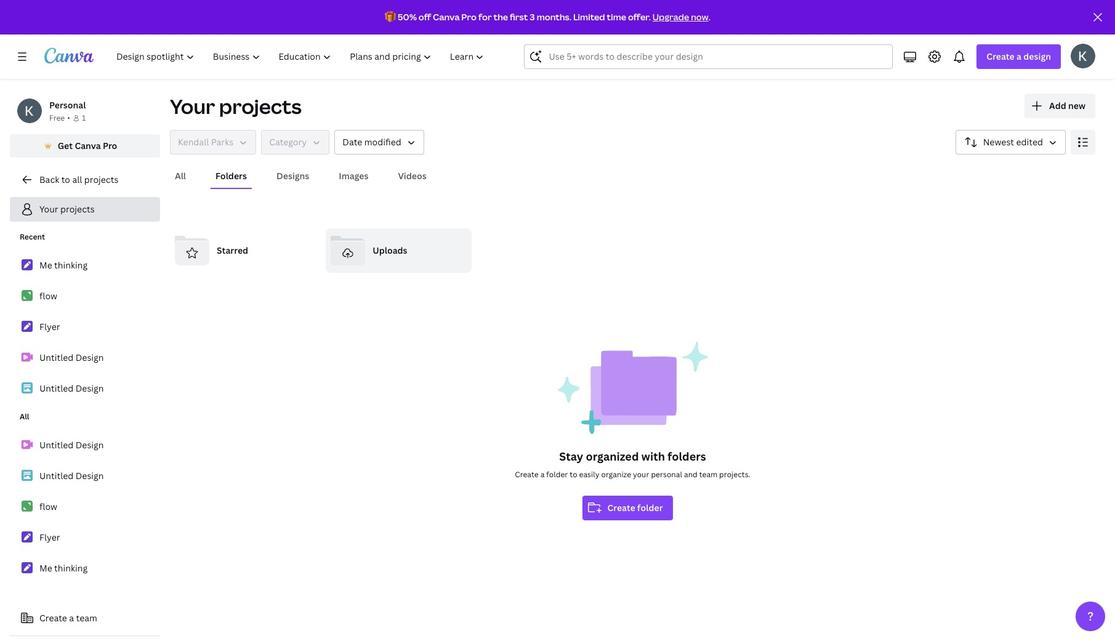 Task type: vqa. For each thing, say whether or not it's contained in the screenshot.
the right team
yes



Task type: describe. For each thing, give the bounding box(es) containing it.
4 untitled design from the top
[[39, 470, 104, 482]]

•
[[67, 113, 70, 123]]

0 horizontal spatial your projects
[[39, 203, 95, 215]]

projects.
[[719, 469, 751, 480]]

2 me from the top
[[39, 562, 52, 574]]

all inside button
[[175, 170, 186, 182]]

team inside stay organized with folders create a folder to easily organize your personal and team projects.
[[699, 469, 718, 480]]

.
[[709, 11, 711, 23]]

with
[[642, 449, 665, 464]]

1 me thinking link from the top
[[10, 252, 160, 278]]

personal
[[49, 99, 86, 111]]

stay organized with folders create a folder to easily organize your personal and team projects.
[[515, 449, 751, 480]]

1 vertical spatial your
[[39, 203, 58, 215]]

0 vertical spatial projects
[[219, 93, 302, 119]]

2 untitled design link from the top
[[10, 376, 160, 402]]

new
[[1068, 100, 1086, 111]]

all
[[72, 174, 82, 185]]

🎁 50% off canva pro for the first 3 months. limited time offer. upgrade now .
[[385, 11, 711, 23]]

2 untitled design from the top
[[39, 382, 104, 394]]

first
[[510, 11, 528, 23]]

time
[[607, 11, 626, 23]]

starred link
[[170, 228, 316, 273]]

folder inside button
[[637, 502, 663, 514]]

organized
[[586, 449, 639, 464]]

kendall parks image
[[1071, 44, 1096, 68]]

0 vertical spatial canva
[[433, 11, 460, 23]]

1
[[82, 113, 86, 123]]

back to all projects link
[[10, 167, 160, 192]]

2 vertical spatial projects
[[60, 203, 95, 215]]

Owner button
[[170, 130, 256, 155]]

a for team
[[69, 612, 74, 624]]

your projects link
[[10, 197, 160, 222]]

off
[[419, 11, 431, 23]]

now
[[691, 11, 709, 23]]

create a team
[[39, 612, 97, 624]]

a for design
[[1017, 50, 1022, 62]]

get
[[58, 140, 73, 151]]

1 flow from the top
[[39, 290, 57, 302]]

pro inside button
[[103, 140, 117, 151]]

3
[[530, 11, 535, 23]]

create a design
[[987, 50, 1051, 62]]

images
[[339, 170, 369, 182]]

and
[[684, 469, 698, 480]]

design for third untitled design link from the top
[[76, 439, 104, 451]]

3 untitled design from the top
[[39, 439, 104, 451]]

to inside back to all projects link
[[61, 174, 70, 185]]

flyer for second flyer link from the bottom
[[39, 321, 60, 333]]

upgrade
[[653, 11, 689, 23]]

1 me thinking from the top
[[39, 259, 88, 271]]

1 flyer link from the top
[[10, 314, 160, 340]]

your
[[633, 469, 649, 480]]

newest
[[983, 136, 1014, 148]]

add new button
[[1025, 94, 1096, 118]]

create folder button
[[583, 496, 673, 520]]

back
[[39, 174, 59, 185]]

free •
[[49, 113, 70, 123]]

🎁
[[385, 11, 396, 23]]

months.
[[537, 11, 572, 23]]

thinking for second me thinking link from the top of the page
[[54, 562, 88, 574]]

designs
[[277, 170, 309, 182]]

personal
[[651, 469, 682, 480]]

kendall parks
[[178, 136, 233, 148]]

1 untitled design from the top
[[39, 352, 104, 363]]

videos button
[[393, 164, 431, 188]]

add
[[1049, 100, 1066, 111]]

2 flyer link from the top
[[10, 525, 160, 551]]

3 untitled design link from the top
[[10, 432, 160, 458]]

0 vertical spatial your
[[170, 93, 215, 119]]

get canva pro
[[58, 140, 117, 151]]

easily
[[579, 469, 600, 480]]

folders
[[216, 170, 247, 182]]



Task type: locate. For each thing, give the bounding box(es) containing it.
a
[[1017, 50, 1022, 62], [540, 469, 545, 480], [69, 612, 74, 624]]

untitled design
[[39, 352, 104, 363], [39, 382, 104, 394], [39, 439, 104, 451], [39, 470, 104, 482]]

1 vertical spatial list
[[10, 432, 160, 581]]

4 untitled design link from the top
[[10, 463, 160, 489]]

date
[[343, 136, 362, 148]]

folder down stay
[[546, 469, 568, 480]]

2 untitled from the top
[[39, 382, 73, 394]]

me thinking up create a team
[[39, 562, 88, 574]]

0 horizontal spatial all
[[20, 411, 29, 422]]

1 vertical spatial flow
[[39, 501, 57, 512]]

untitled design link
[[10, 345, 160, 371], [10, 376, 160, 402], [10, 432, 160, 458], [10, 463, 160, 489]]

your projects down the 'all'
[[39, 203, 95, 215]]

flow link
[[10, 283, 160, 309], [10, 494, 160, 520]]

0 horizontal spatial pro
[[103, 140, 117, 151]]

date modified
[[343, 136, 401, 148]]

canva inside button
[[75, 140, 101, 151]]

1 vertical spatial folder
[[637, 502, 663, 514]]

1 thinking from the top
[[54, 259, 88, 271]]

your projects
[[170, 93, 302, 119], [39, 203, 95, 215]]

0 vertical spatial list
[[10, 252, 160, 402]]

1 vertical spatial thinking
[[54, 562, 88, 574]]

0 horizontal spatial team
[[76, 612, 97, 624]]

folders
[[668, 449, 706, 464]]

a inside button
[[69, 612, 74, 624]]

me up create a team
[[39, 562, 52, 574]]

1 horizontal spatial a
[[540, 469, 545, 480]]

design for third untitled design link from the bottom
[[76, 382, 104, 394]]

thinking down your projects link at the top left of page
[[54, 259, 88, 271]]

1 untitled design link from the top
[[10, 345, 160, 371]]

canva right off at the left
[[433, 11, 460, 23]]

flyer link
[[10, 314, 160, 340], [10, 525, 160, 551]]

Search search field
[[549, 45, 869, 68]]

None search field
[[524, 44, 893, 69]]

0 vertical spatial your projects
[[170, 93, 302, 119]]

0 vertical spatial flyer link
[[10, 314, 160, 340]]

create inside stay organized with folders create a folder to easily organize your personal and team projects.
[[515, 469, 539, 480]]

0 vertical spatial flow
[[39, 290, 57, 302]]

2 me thinking from the top
[[39, 562, 88, 574]]

a inside stay organized with folders create a folder to easily organize your personal and team projects.
[[540, 469, 545, 480]]

0 vertical spatial me thinking link
[[10, 252, 160, 278]]

1 horizontal spatial your projects
[[170, 93, 302, 119]]

Sort by button
[[956, 130, 1066, 155]]

1 horizontal spatial all
[[175, 170, 186, 182]]

team inside button
[[76, 612, 97, 624]]

category
[[269, 136, 307, 148]]

your down back
[[39, 203, 58, 215]]

1 vertical spatial to
[[570, 469, 577, 480]]

kendall
[[178, 136, 209, 148]]

create inside create folder button
[[607, 502, 635, 514]]

1 vertical spatial all
[[20, 411, 29, 422]]

2 horizontal spatial a
[[1017, 50, 1022, 62]]

limited
[[573, 11, 605, 23]]

0 vertical spatial thinking
[[54, 259, 88, 271]]

1 design from the top
[[76, 352, 104, 363]]

Category button
[[261, 130, 330, 155]]

1 vertical spatial canva
[[75, 140, 101, 151]]

design
[[76, 352, 104, 363], [76, 382, 104, 394], [76, 439, 104, 451], [76, 470, 104, 482]]

3 untitled from the top
[[39, 439, 73, 451]]

untitled
[[39, 352, 73, 363], [39, 382, 73, 394], [39, 439, 73, 451], [39, 470, 73, 482]]

upgrade now button
[[653, 11, 709, 23]]

1 horizontal spatial team
[[699, 469, 718, 480]]

0 horizontal spatial a
[[69, 612, 74, 624]]

4 untitled from the top
[[39, 470, 73, 482]]

offer.
[[628, 11, 651, 23]]

create inside create a team button
[[39, 612, 67, 624]]

1 vertical spatial projects
[[84, 174, 118, 185]]

2 flow link from the top
[[10, 494, 160, 520]]

projects
[[219, 93, 302, 119], [84, 174, 118, 185], [60, 203, 95, 215]]

list containing untitled design
[[10, 432, 160, 581]]

to
[[61, 174, 70, 185], [570, 469, 577, 480]]

2 flyer from the top
[[39, 531, 60, 543]]

1 horizontal spatial folder
[[637, 502, 663, 514]]

me
[[39, 259, 52, 271], [39, 562, 52, 574]]

to left the 'all'
[[61, 174, 70, 185]]

videos
[[398, 170, 427, 182]]

0 horizontal spatial folder
[[546, 469, 568, 480]]

me thinking link up create a team button
[[10, 555, 160, 581]]

modified
[[364, 136, 401, 148]]

back to all projects
[[39, 174, 118, 185]]

designs button
[[272, 164, 314, 188]]

me down recent
[[39, 259, 52, 271]]

folders button
[[211, 164, 252, 188]]

2 list from the top
[[10, 432, 160, 581]]

Date modified button
[[335, 130, 424, 155]]

to left easily
[[570, 469, 577, 480]]

projects up category
[[219, 93, 302, 119]]

1 vertical spatial team
[[76, 612, 97, 624]]

untitled for first untitled design link from the top of the page
[[39, 352, 73, 363]]

1 me from the top
[[39, 259, 52, 271]]

canva
[[433, 11, 460, 23], [75, 140, 101, 151]]

1 horizontal spatial canva
[[433, 11, 460, 23]]

pro left for
[[461, 11, 477, 23]]

organize
[[601, 469, 631, 480]]

create for create a design
[[987, 50, 1015, 62]]

create a team button
[[10, 606, 160, 631]]

1 vertical spatial me thinking link
[[10, 555, 160, 581]]

1 vertical spatial me
[[39, 562, 52, 574]]

create folder
[[607, 502, 663, 514]]

2 flow from the top
[[39, 501, 57, 512]]

untitled for 4th untitled design link from the top of the page
[[39, 470, 73, 482]]

create
[[987, 50, 1015, 62], [515, 469, 539, 480], [607, 502, 635, 514], [39, 612, 67, 624]]

untitled for third untitled design link from the bottom
[[39, 382, 73, 394]]

to inside stay organized with folders create a folder to easily organize your personal and team projects.
[[570, 469, 577, 480]]

stay
[[559, 449, 583, 464]]

1 vertical spatial me thinking
[[39, 562, 88, 574]]

pro
[[461, 11, 477, 23], [103, 140, 117, 151]]

projects right the 'all'
[[84, 174, 118, 185]]

your projects up parks
[[170, 93, 302, 119]]

starred
[[217, 244, 248, 256]]

2 me thinking link from the top
[[10, 555, 160, 581]]

1 vertical spatial a
[[540, 469, 545, 480]]

3 design from the top
[[76, 439, 104, 451]]

0 vertical spatial pro
[[461, 11, 477, 23]]

create for create folder
[[607, 502, 635, 514]]

1 vertical spatial your projects
[[39, 203, 95, 215]]

0 vertical spatial me thinking
[[39, 259, 88, 271]]

edited
[[1016, 136, 1043, 148]]

create a design button
[[977, 44, 1061, 69]]

all
[[175, 170, 186, 182], [20, 411, 29, 422]]

1 untitled from the top
[[39, 352, 73, 363]]

0 vertical spatial to
[[61, 174, 70, 185]]

1 horizontal spatial your
[[170, 93, 215, 119]]

thinking up create a team
[[54, 562, 88, 574]]

design for first untitled design link from the top of the page
[[76, 352, 104, 363]]

top level navigation element
[[108, 44, 495, 69]]

0 vertical spatial all
[[175, 170, 186, 182]]

get canva pro button
[[10, 134, 160, 158]]

0 horizontal spatial your
[[39, 203, 58, 215]]

free
[[49, 113, 65, 123]]

me thinking link down your projects link at the top left of page
[[10, 252, 160, 278]]

flow
[[39, 290, 57, 302], [39, 501, 57, 512]]

projects down the 'all'
[[60, 203, 95, 215]]

0 vertical spatial me
[[39, 259, 52, 271]]

create inside create a design dropdown button
[[987, 50, 1015, 62]]

1 horizontal spatial to
[[570, 469, 577, 480]]

for
[[478, 11, 492, 23]]

0 vertical spatial team
[[699, 469, 718, 480]]

1 vertical spatial pro
[[103, 140, 117, 151]]

me thinking
[[39, 259, 88, 271], [39, 562, 88, 574]]

0 vertical spatial folder
[[546, 469, 568, 480]]

pro up back to all projects link
[[103, 140, 117, 151]]

50%
[[398, 11, 417, 23]]

design
[[1024, 50, 1051, 62]]

the
[[494, 11, 508, 23]]

design for 4th untitled design link from the top of the page
[[76, 470, 104, 482]]

0 vertical spatial flow link
[[10, 283, 160, 309]]

1 flow link from the top
[[10, 283, 160, 309]]

canva right get
[[75, 140, 101, 151]]

a inside dropdown button
[[1017, 50, 1022, 62]]

newest edited
[[983, 136, 1043, 148]]

all button
[[170, 164, 191, 188]]

1 flyer from the top
[[39, 321, 60, 333]]

thinking for first me thinking link from the top
[[54, 259, 88, 271]]

me thinking link
[[10, 252, 160, 278], [10, 555, 160, 581]]

0 vertical spatial flyer
[[39, 321, 60, 333]]

1 vertical spatial flow link
[[10, 494, 160, 520]]

folder down "your"
[[637, 502, 663, 514]]

folder
[[546, 469, 568, 480], [637, 502, 663, 514]]

folder inside stay organized with folders create a folder to easily organize your personal and team projects.
[[546, 469, 568, 480]]

1 list from the top
[[10, 252, 160, 402]]

your up kendall
[[170, 93, 215, 119]]

list containing me thinking
[[10, 252, 160, 402]]

1 vertical spatial flyer link
[[10, 525, 160, 551]]

2 vertical spatial a
[[69, 612, 74, 624]]

untitled for third untitled design link from the top
[[39, 439, 73, 451]]

0 horizontal spatial to
[[61, 174, 70, 185]]

uploads
[[373, 244, 407, 256]]

recent
[[20, 232, 45, 242]]

0 vertical spatial a
[[1017, 50, 1022, 62]]

team
[[699, 469, 718, 480], [76, 612, 97, 624]]

2 thinking from the top
[[54, 562, 88, 574]]

flyer
[[39, 321, 60, 333], [39, 531, 60, 543]]

1 horizontal spatial pro
[[461, 11, 477, 23]]

thinking
[[54, 259, 88, 271], [54, 562, 88, 574]]

0 horizontal spatial canva
[[75, 140, 101, 151]]

parks
[[211, 136, 233, 148]]

list
[[10, 252, 160, 402], [10, 432, 160, 581]]

your
[[170, 93, 215, 119], [39, 203, 58, 215]]

add new
[[1049, 100, 1086, 111]]

2 design from the top
[[76, 382, 104, 394]]

4 design from the top
[[76, 470, 104, 482]]

images button
[[334, 164, 373, 188]]

create for create a team
[[39, 612, 67, 624]]

uploads link
[[326, 228, 472, 273]]

1 vertical spatial flyer
[[39, 531, 60, 543]]

me thinking down recent
[[39, 259, 88, 271]]

flyer for 1st flyer link from the bottom of the page
[[39, 531, 60, 543]]



